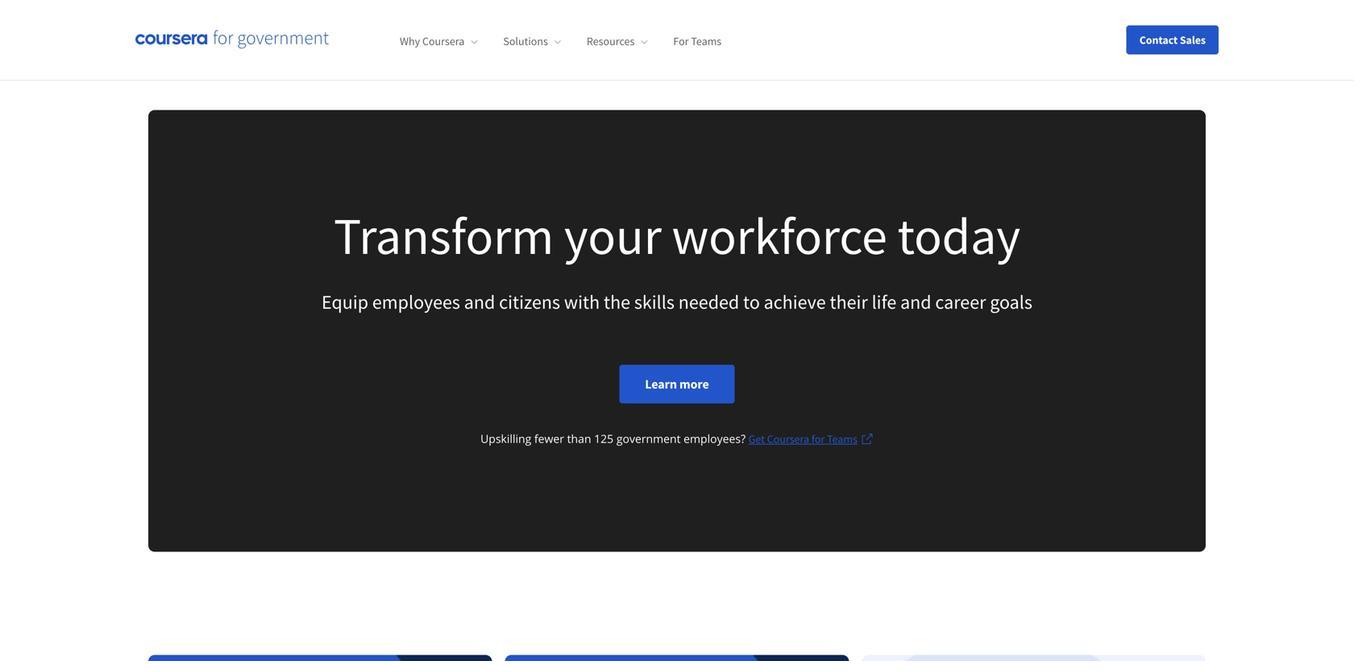 Task type: locate. For each thing, give the bounding box(es) containing it.
sales
[[1180, 33, 1206, 47]]

0 horizontal spatial coursera
[[423, 34, 465, 49]]

and
[[464, 290, 495, 314], [901, 290, 932, 314]]

for teams
[[674, 34, 722, 49]]

to
[[744, 290, 760, 314]]

teams right for
[[827, 432, 858, 446]]

skills
[[635, 290, 675, 314]]

why coursera
[[400, 34, 465, 49]]

with
[[564, 290, 600, 314]]

resources link
[[587, 34, 648, 49]]

and right life
[[901, 290, 932, 314]]

your
[[564, 203, 662, 268]]

career
[[936, 290, 987, 314]]

why
[[400, 34, 420, 49]]

coursera for government image
[[135, 30, 329, 49]]

goals
[[990, 290, 1033, 314]]

and left citizens
[[464, 290, 495, 314]]

contact
[[1140, 33, 1178, 47]]

1 horizontal spatial and
[[901, 290, 932, 314]]

for teams link
[[674, 34, 722, 49]]

coursera
[[423, 34, 465, 49], [767, 432, 810, 446]]

fewer
[[535, 431, 564, 446]]

1 horizontal spatial teams
[[827, 432, 858, 446]]

1 vertical spatial coursera
[[767, 432, 810, 446]]

upskilling fewer than 125 government employees?
[[481, 431, 749, 446]]

2 and from the left
[[901, 290, 932, 314]]

citizens
[[499, 290, 561, 314]]

learn
[[645, 376, 677, 392]]

coursera for get
[[767, 432, 810, 446]]

get
[[749, 432, 765, 446]]

1 vertical spatial teams
[[827, 432, 858, 446]]

0 vertical spatial teams
[[691, 34, 722, 49]]

for
[[674, 34, 689, 49]]

teams right 'for'
[[691, 34, 722, 49]]

upskilling
[[481, 431, 532, 446]]

their
[[830, 290, 868, 314]]

why coursera link
[[400, 34, 478, 49]]

equip employees and citizens with the skills needed to achieve their life and career goals
[[322, 290, 1033, 314]]

transform
[[334, 203, 554, 268]]

solutions
[[503, 34, 548, 49]]

coursera right why
[[423, 34, 465, 49]]

0 vertical spatial coursera
[[423, 34, 465, 49]]

1 horizontal spatial coursera
[[767, 432, 810, 446]]

teams
[[691, 34, 722, 49], [827, 432, 858, 446]]

solutions link
[[503, 34, 561, 49]]

for
[[812, 432, 825, 446]]

coursera left for
[[767, 432, 810, 446]]

0 horizontal spatial and
[[464, 290, 495, 314]]

125
[[594, 431, 614, 446]]



Task type: describe. For each thing, give the bounding box(es) containing it.
get coursera for teams
[[749, 432, 858, 446]]

the
[[604, 290, 631, 314]]

than
[[567, 431, 592, 446]]

1 and from the left
[[464, 290, 495, 314]]

resources
[[587, 34, 635, 49]]

government
[[617, 431, 681, 446]]

learn more link
[[620, 365, 735, 404]]

employees?
[[684, 431, 746, 446]]

coursera for why
[[423, 34, 465, 49]]

equip
[[322, 290, 369, 314]]

today
[[898, 203, 1021, 268]]

contact sales button
[[1127, 25, 1219, 54]]

0 horizontal spatial teams
[[691, 34, 722, 49]]

more
[[680, 376, 709, 392]]

needed
[[679, 290, 740, 314]]

workforce
[[672, 203, 888, 268]]

learn more
[[645, 376, 709, 392]]

contact sales
[[1140, 33, 1206, 47]]

life
[[872, 290, 897, 314]]

transform your workforce today
[[334, 203, 1021, 268]]

get coursera for teams link
[[749, 429, 874, 449]]

achieve
[[764, 290, 826, 314]]

employees
[[372, 290, 460, 314]]



Task type: vqa. For each thing, say whether or not it's contained in the screenshot.
Teams to the left
yes



